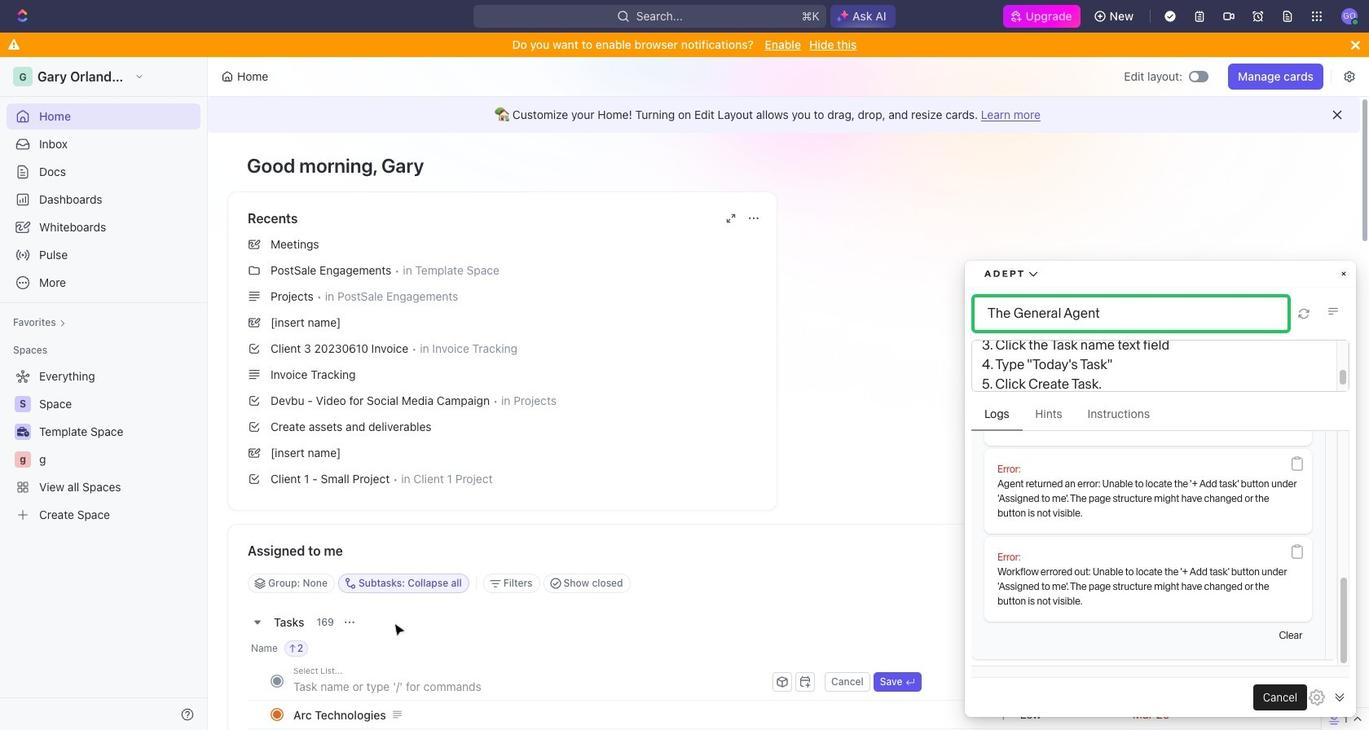 Task type: describe. For each thing, give the bounding box(es) containing it.
space, , element
[[15, 396, 31, 412]]



Task type: locate. For each thing, give the bounding box(es) containing it.
sidebar navigation
[[0, 57, 211, 730]]

tree
[[7, 364, 201, 528]]

g, , element
[[15, 452, 31, 468]]

gary orlando's workspace, , element
[[13, 67, 33, 86]]

tree inside sidebar navigation
[[7, 364, 201, 528]]

Task name or type '/' for commands text field
[[293, 673, 770, 699]]

alert
[[208, 97, 1361, 133]]

Search tasks... text field
[[1093, 571, 1256, 596]]

business time image
[[17, 427, 29, 437]]



Task type: vqa. For each thing, say whether or not it's contained in the screenshot.
Greg Robinson's Workspace, , element
no



